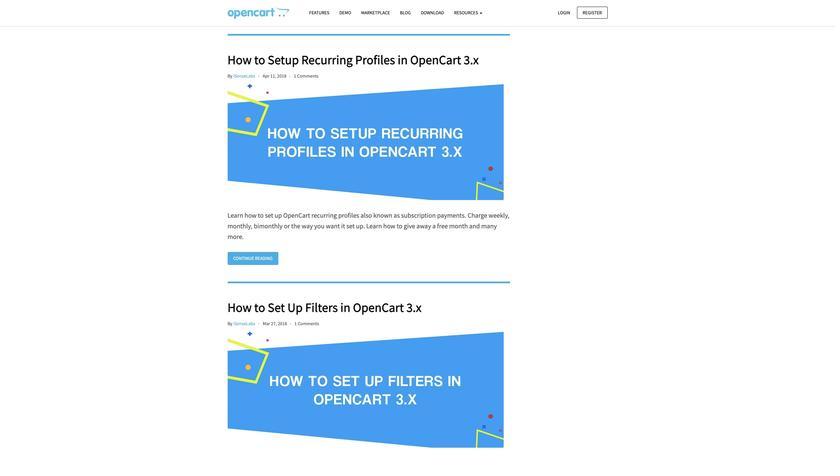 Task type: vqa. For each thing, say whether or not it's contained in the screenshot.
2018 for Setup
yes



Task type: describe. For each thing, give the bounding box(es) containing it.
you
[[314, 222, 325, 231]]

charge
[[468, 212, 487, 220]]

monthly,
[[228, 222, 253, 231]]

resources
[[454, 10, 479, 16]]

demo
[[339, 10, 351, 16]]

month
[[449, 222, 468, 231]]

3.x for how to set up filters in opencart 3.x
[[407, 300, 422, 316]]

download
[[421, 10, 444, 16]]

to left 'set'
[[254, 300, 265, 316]]

0 vertical spatial learn
[[228, 212, 243, 220]]

to up apr
[[254, 52, 265, 68]]

1 comments for up
[[295, 321, 319, 327]]

0 vertical spatial set
[[265, 212, 273, 220]]

bimonthly
[[254, 222, 283, 231]]

learn how to set up opencart recurring profiles also known as subscription payments. charge weekly, monthly, bimonthly or the way you want it set up. learn how to give away a free month and many more.
[[228, 212, 510, 241]]

register link
[[577, 7, 608, 19]]

recurring
[[301, 52, 353, 68]]

in for profiles
[[398, 52, 408, 68]]

known
[[373, 212, 392, 220]]

0 vertical spatial how
[[245, 212, 257, 220]]

want
[[326, 222, 340, 231]]

2018 for set
[[278, 321, 287, 327]]

marketplace link
[[356, 7, 395, 19]]

recurring
[[312, 212, 337, 220]]

up
[[275, 212, 282, 220]]

continue for 1st continue reading link
[[233, 8, 254, 14]]

comments for recurring
[[297, 73, 318, 79]]

give
[[404, 222, 415, 231]]

free
[[437, 222, 448, 231]]

blog
[[400, 10, 411, 16]]

apr 11, 2018
[[263, 73, 286, 79]]

subscription
[[401, 212, 436, 220]]

2 continue reading link from the top
[[228, 253, 278, 265]]

by isenselabs for how to set up filters in opencart 3.x
[[228, 321, 255, 327]]

1 comments for recurring
[[294, 73, 318, 79]]

profiles
[[355, 52, 395, 68]]

comments for up
[[298, 321, 319, 327]]

continue for second continue reading link from the top of the page
[[233, 256, 254, 262]]

weekly,
[[489, 212, 510, 220]]

how to setup recurring profiles in opencart 3.x
[[228, 52, 479, 68]]

download link
[[416, 7, 449, 19]]

setup
[[268, 52, 299, 68]]

resources link
[[449, 7, 488, 19]]

more.
[[228, 233, 244, 241]]

way
[[302, 222, 313, 231]]

blog link
[[395, 7, 416, 19]]

1 continue reading link from the top
[[228, 5, 278, 17]]

isenselabs for how to set up filters in opencart 3.x
[[233, 321, 255, 327]]

register
[[583, 10, 602, 16]]

apr
[[263, 73, 270, 79]]



Task type: locate. For each thing, give the bounding box(es) containing it.
filters
[[305, 300, 338, 316]]

by for how to setup recurring profiles in opencart 3.x
[[228, 73, 232, 79]]

how
[[228, 52, 252, 68], [228, 300, 252, 316]]

1 vertical spatial isenselabs link
[[233, 321, 255, 327]]

1 comments down recurring
[[294, 73, 318, 79]]

0 vertical spatial 1
[[294, 73, 296, 79]]

opencart - blog image
[[228, 7, 289, 19]]

also
[[361, 212, 372, 220]]

2 isenselabs from the top
[[233, 321, 255, 327]]

1 comments down up at the bottom of the page
[[295, 321, 319, 327]]

1 vertical spatial 1 comments
[[295, 321, 319, 327]]

0 horizontal spatial set
[[265, 212, 273, 220]]

isenselabs link for how to setup recurring profiles in opencart 3.x
[[233, 73, 255, 79]]

0 vertical spatial comments
[[297, 73, 318, 79]]

0 horizontal spatial learn
[[228, 212, 243, 220]]

isenselabs link for how to set up filters in opencart 3.x
[[233, 321, 255, 327]]

0 vertical spatial isenselabs link
[[233, 73, 255, 79]]

1 reading from the top
[[255, 8, 273, 14]]

marketplace
[[361, 10, 390, 16]]

0 vertical spatial how
[[228, 52, 252, 68]]

11,
[[270, 73, 276, 79]]

1 comments
[[294, 73, 318, 79], [295, 321, 319, 327]]

1 vertical spatial continue reading link
[[228, 253, 278, 265]]

comments down recurring
[[297, 73, 318, 79]]

0 vertical spatial opencart
[[410, 52, 461, 68]]

1 isenselabs from the top
[[233, 73, 255, 79]]

1 for up
[[295, 321, 297, 327]]

in
[[398, 52, 408, 68], [340, 300, 351, 316]]

1 how from the top
[[228, 52, 252, 68]]

isenselabs link left apr
[[233, 73, 255, 79]]

comments
[[297, 73, 318, 79], [298, 321, 319, 327]]

1 vertical spatial 2018
[[278, 321, 287, 327]]

2 continue from the top
[[233, 256, 254, 262]]

2 isenselabs link from the top
[[233, 321, 255, 327]]

how up monthly,
[[245, 212, 257, 220]]

2018 right 11,
[[277, 73, 286, 79]]

how to set up filters in opencart 3.x
[[228, 300, 422, 316]]

isenselabs for how to setup recurring profiles in opencart 3.x
[[233, 73, 255, 79]]

how to set up filters in opencart 3.x link
[[228, 300, 510, 316]]

how for how to setup recurring profiles in opencart 3.x
[[228, 52, 252, 68]]

opencart inside learn how to set up opencart recurring profiles also known as subscription payments. charge weekly, monthly, bimonthly or the way you want it set up. learn how to give away a free month and many more.
[[283, 212, 310, 220]]

1 down 'setup'
[[294, 73, 296, 79]]

comments down filters
[[298, 321, 319, 327]]

1 vertical spatial in
[[340, 300, 351, 316]]

1 vertical spatial reading
[[255, 256, 273, 262]]

1 horizontal spatial how
[[383, 222, 395, 231]]

continue
[[233, 8, 254, 14], [233, 256, 254, 262]]

features
[[309, 10, 329, 16]]

0 vertical spatial reading
[[255, 8, 273, 14]]

login
[[558, 10, 570, 16]]

learn
[[228, 212, 243, 220], [366, 222, 382, 231]]

by isenselabs left apr
[[228, 73, 255, 79]]

1 vertical spatial by isenselabs
[[228, 321, 255, 327]]

1 vertical spatial 3.x
[[407, 300, 422, 316]]

1 vertical spatial learn
[[366, 222, 382, 231]]

by for how to set up filters in opencart 3.x
[[228, 321, 232, 327]]

isenselabs link left mar
[[233, 321, 255, 327]]

how to setup recurring profiles in opencart 3.x image
[[228, 84, 504, 201]]

1 vertical spatial continue
[[233, 256, 254, 262]]

opencart for profiles
[[410, 52, 461, 68]]

in right filters
[[340, 300, 351, 316]]

by isenselabs for how to setup recurring profiles in opencart 3.x
[[228, 73, 255, 79]]

1 horizontal spatial opencart
[[353, 300, 404, 316]]

2018 right 27,
[[278, 321, 287, 327]]

0 horizontal spatial opencart
[[283, 212, 310, 220]]

demo link
[[334, 7, 356, 19]]

1 vertical spatial set
[[347, 222, 355, 231]]

how to setup recurring profiles in opencart 3.x link
[[228, 52, 510, 68]]

1 vertical spatial isenselabs
[[233, 321, 255, 327]]

login link
[[552, 7, 576, 19]]

1 by isenselabs from the top
[[228, 73, 255, 79]]

1 isenselabs link from the top
[[233, 73, 255, 79]]

0 vertical spatial continue reading
[[233, 8, 273, 14]]

0 vertical spatial 2018
[[277, 73, 286, 79]]

1 horizontal spatial set
[[347, 222, 355, 231]]

1 vertical spatial how
[[228, 300, 252, 316]]

2 vertical spatial opencart
[[353, 300, 404, 316]]

1 down up at the bottom of the page
[[295, 321, 297, 327]]

3.x
[[464, 52, 479, 68], [407, 300, 422, 316]]

2 by isenselabs from the top
[[228, 321, 255, 327]]

opencart for filters
[[353, 300, 404, 316]]

by isenselabs
[[228, 73, 255, 79], [228, 321, 255, 327]]

the
[[291, 222, 300, 231]]

payments.
[[437, 212, 466, 220]]

continue reading link
[[228, 5, 278, 17], [228, 253, 278, 265]]

in right profiles
[[398, 52, 408, 68]]

0 horizontal spatial how
[[245, 212, 257, 220]]

up
[[288, 300, 303, 316]]

2 by from the top
[[228, 321, 232, 327]]

0 vertical spatial 1 comments
[[294, 73, 318, 79]]

2 how from the top
[[228, 300, 252, 316]]

or
[[284, 222, 290, 231]]

isenselabs left apr
[[233, 73, 255, 79]]

1 horizontal spatial 3.x
[[464, 52, 479, 68]]

3.x for how to setup recurring profiles in opencart 3.x
[[464, 52, 479, 68]]

1 vertical spatial 1
[[295, 321, 297, 327]]

1 vertical spatial opencart
[[283, 212, 310, 220]]

mar 27, 2018
[[263, 321, 287, 327]]

set right it
[[347, 222, 355, 231]]

by isenselabs left mar
[[228, 321, 255, 327]]

to up the bimonthly
[[258, 212, 264, 220]]

1 horizontal spatial learn
[[366, 222, 382, 231]]

set
[[268, 300, 285, 316]]

set left up
[[265, 212, 273, 220]]

and
[[469, 222, 480, 231]]

isenselabs
[[233, 73, 255, 79], [233, 321, 255, 327]]

0 vertical spatial continue
[[233, 8, 254, 14]]

a
[[433, 222, 436, 231]]

how
[[245, 212, 257, 220], [383, 222, 395, 231]]

how for how to set up filters in opencart 3.x
[[228, 300, 252, 316]]

in for filters
[[340, 300, 351, 316]]

1 vertical spatial continue reading
[[233, 256, 273, 262]]

0 horizontal spatial 3.x
[[407, 300, 422, 316]]

1 vertical spatial how
[[383, 222, 395, 231]]

2018
[[277, 73, 286, 79], [278, 321, 287, 327]]

as
[[394, 212, 400, 220]]

1 vertical spatial comments
[[298, 321, 319, 327]]

1 horizontal spatial in
[[398, 52, 408, 68]]

2 continue reading from the top
[[233, 256, 273, 262]]

set
[[265, 212, 273, 220], [347, 222, 355, 231]]

profiles
[[338, 212, 359, 220]]

1 vertical spatial by
[[228, 321, 232, 327]]

0 horizontal spatial in
[[340, 300, 351, 316]]

to
[[254, 52, 265, 68], [258, 212, 264, 220], [397, 222, 403, 231], [254, 300, 265, 316]]

isenselabs left mar
[[233, 321, 255, 327]]

1
[[294, 73, 296, 79], [295, 321, 297, 327]]

2018 for setup
[[277, 73, 286, 79]]

how down known
[[383, 222, 395, 231]]

2 reading from the top
[[255, 256, 273, 262]]

to left give
[[397, 222, 403, 231]]

continue reading
[[233, 8, 273, 14], [233, 256, 273, 262]]

by
[[228, 73, 232, 79], [228, 321, 232, 327]]

27,
[[271, 321, 277, 327]]

opencart
[[410, 52, 461, 68], [283, 212, 310, 220], [353, 300, 404, 316]]

many
[[481, 222, 497, 231]]

mar
[[263, 321, 270, 327]]

it
[[341, 222, 345, 231]]

0 vertical spatial 3.x
[[464, 52, 479, 68]]

0 vertical spatial by isenselabs
[[228, 73, 255, 79]]

1 by from the top
[[228, 73, 232, 79]]

0 vertical spatial in
[[398, 52, 408, 68]]

1 for recurring
[[294, 73, 296, 79]]

1 continue from the top
[[233, 8, 254, 14]]

isenselabs link
[[233, 73, 255, 79], [233, 321, 255, 327]]

learn up monthly,
[[228, 212, 243, 220]]

0 vertical spatial isenselabs
[[233, 73, 255, 79]]

1 continue reading from the top
[[233, 8, 273, 14]]

up.
[[356, 222, 365, 231]]

reading
[[255, 8, 273, 14], [255, 256, 273, 262]]

0 vertical spatial by
[[228, 73, 232, 79]]

0 vertical spatial continue reading link
[[228, 5, 278, 17]]

2 horizontal spatial opencart
[[410, 52, 461, 68]]

how to set up filters in opencart 3.x image
[[228, 332, 504, 448]]

away
[[417, 222, 431, 231]]

learn down also
[[366, 222, 382, 231]]

features link
[[304, 7, 334, 19]]



